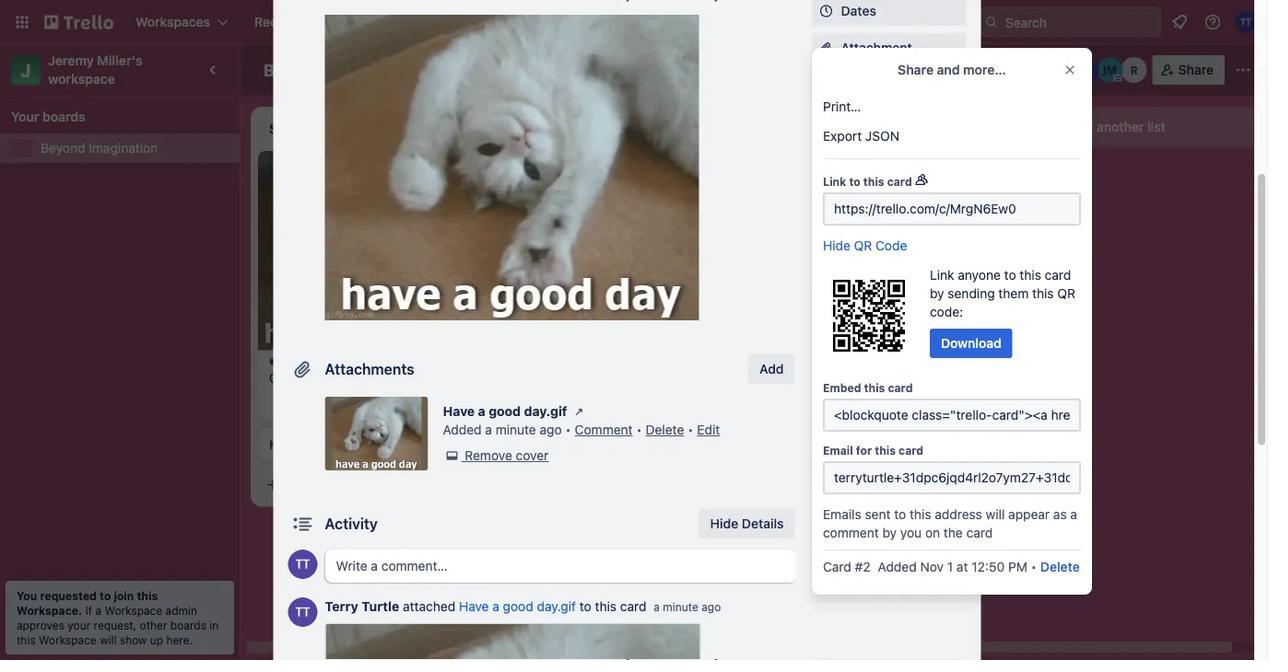 Task type: describe. For each thing, give the bounding box(es) containing it.
rubyanndersson (rubyanndersson) image
[[1121, 57, 1147, 83]]

sm image for remove cover
[[443, 447, 461, 465]]

request,
[[94, 619, 137, 632]]

pm
[[1008, 560, 1028, 575]]

sm image up comment
[[570, 403, 588, 421]]

archive
[[841, 419, 887, 434]]

to up the automation
[[849, 175, 861, 188]]

0 vertical spatial add a card button
[[782, 160, 988, 190]]

edit link
[[697, 423, 720, 438]]

create for create
[[546, 14, 586, 29]]

1 horizontal spatial power-
[[869, 151, 912, 166]]

0 notifications image
[[1169, 11, 1191, 33]]

color: purple, title: none image
[[269, 358, 306, 365]]

print…
[[823, 99, 861, 114]]

card inside link anyone to this card by sending them this qr code:
[[1045, 268, 1071, 283]]

meeting
[[314, 437, 362, 452]]

will inside if a workspace admin approves your request, other boards in this workspace will show up here.
[[100, 634, 117, 647]]

0 vertical spatial ago
[[540, 423, 562, 438]]

add another list button
[[1036, 107, 1268, 147]]

to for you requested to join this workspace.
[[100, 590, 111, 603]]

remove
[[465, 448, 512, 464]]

share for share button to the top
[[1178, 62, 1214, 77]]

boards inside if a workspace admin approves your request, other boards in this workspace will show up here.
[[170, 619, 206, 632]]

add button
[[748, 355, 795, 384]]

copy
[[841, 337, 873, 352]]

share and more…
[[898, 62, 1006, 77]]

1 vertical spatial beyond imagination
[[41, 141, 158, 156]]

add a card for bottom add a card button
[[288, 477, 353, 493]]

requested
[[40, 590, 97, 603]]

attached
[[403, 600, 455, 615]]

#2
[[855, 560, 871, 575]]

2 terry turtle (terryturtle) image from the top
[[288, 598, 318, 628]]

r
[[1130, 64, 1138, 76]]

button
[[869, 226, 909, 241]]

embed this card
[[823, 382, 913, 394]]

have a good day.gif
[[443, 404, 567, 419]]

other
[[140, 619, 167, 632]]

qr code for: https://trello.com/c/mrgn6ew0 image
[[823, 270, 915, 362]]

0 vertical spatial good
[[489, 404, 521, 419]]

0 horizontal spatial ups
[[850, 124, 871, 137]]

0 horizontal spatial minute
[[496, 423, 536, 438]]

in
[[210, 619, 219, 632]]

at
[[957, 560, 968, 575]]

back to home image
[[44, 7, 113, 37]]

card down the add power-ups
[[849, 167, 877, 182]]

fields
[[892, 77, 928, 92]]

0 vertical spatial have
[[443, 404, 475, 419]]

remove cover link
[[443, 447, 549, 465]]

add left another
[[1069, 119, 1093, 135]]

2 vertical spatial add a card button
[[258, 470, 465, 500]]

open information menu image
[[1204, 13, 1222, 31]]

export json
[[823, 129, 900, 144]]

code:
[[930, 305, 963, 320]]

a minute ago link
[[654, 601, 721, 614]]

Embed this card text field
[[823, 399, 1081, 432]]

workspace.
[[17, 605, 82, 617]]

if
[[85, 605, 92, 617]]

move
[[841, 300, 874, 315]]

power-ups
[[812, 124, 871, 137]]

up
[[150, 634, 163, 647]]

automation
[[812, 198, 874, 211]]

link anyone to this card by sending them this qr code:
[[930, 268, 1076, 320]]

1 vertical spatial good
[[503, 600, 533, 615]]

jeremy
[[48, 53, 94, 68]]

this inside emails sent to this address will appear as a comment by you on the card
[[910, 507, 931, 523]]

card
[[823, 560, 851, 575]]

Email for this card text field
[[823, 462, 1081, 495]]

will inside emails sent to this address will appear as a comment by you on the card
[[986, 507, 1005, 523]]

remove cover
[[465, 448, 549, 464]]

imagination inside beyond imagination link
[[89, 141, 158, 156]]

dates button
[[812, 0, 966, 26]]

details
[[742, 517, 784, 532]]

hide qr code
[[823, 238, 907, 253]]

archive link
[[812, 412, 966, 441]]

make template
[[841, 374, 931, 389]]

attachments
[[325, 361, 414, 378]]

your boards with 1 items element
[[11, 106, 219, 128]]

cover
[[516, 448, 549, 464]]

filters button
[[989, 55, 1060, 85]]

link for link to this card
[[823, 175, 846, 188]]

1 horizontal spatial add a card button
[[520, 205, 726, 234]]

kickoff meeting link
[[269, 435, 483, 454]]

to down write a comment text box
[[580, 600, 591, 615]]

make template link
[[812, 367, 966, 396]]

1 horizontal spatial added
[[878, 560, 917, 575]]

•
[[1031, 560, 1037, 575]]

by inside link anyone to this card by sending them this qr code:
[[930, 286, 944, 301]]

to for link anyone to this card by sending them this qr code:
[[1004, 268, 1016, 283]]

your
[[11, 109, 39, 124]]

email for this card
[[823, 444, 924, 457]]

appear
[[1008, 507, 1050, 523]]

turtle
[[362, 600, 399, 615]]

a inside terry turtle attached have a good day.gif to this card a minute ago
[[654, 601, 660, 614]]

add another list
[[1069, 119, 1166, 135]]

download link
[[930, 329, 1013, 359]]

show menu image
[[1234, 61, 1253, 79]]

hide for hide details
[[710, 517, 738, 532]]

dates
[[841, 3, 876, 18]]

card down thinking link on the top
[[588, 212, 615, 227]]

share for the leftmost share button
[[841, 456, 876, 471]]

Board name text field
[[254, 55, 430, 85]]

0 horizontal spatial added
[[443, 423, 482, 438]]

embed
[[823, 382, 861, 394]]

have\_a\_good\_day.gif image
[[325, 15, 699, 321]]

hide details link
[[699, 510, 795, 539]]

1 vertical spatial ups
[[912, 151, 936, 166]]

move link
[[812, 293, 966, 323]]

on
[[925, 526, 940, 541]]

workspace visible image
[[474, 63, 489, 77]]

miller's
[[97, 53, 143, 68]]

hide details
[[710, 517, 784, 532]]

and
[[937, 62, 960, 77]]

if a workspace admin approves your request, other boards in this workspace will show up here.
[[17, 605, 219, 647]]

card up archive link
[[888, 382, 913, 394]]

custom
[[841, 77, 888, 92]]

delete button
[[1040, 559, 1080, 577]]

add button
[[841, 226, 909, 241]]

beyond imagination inside the board name text box
[[264, 60, 421, 80]]

create instagram link
[[269, 369, 483, 387]]

sending
[[948, 286, 995, 301]]

sm image for move
[[817, 299, 835, 317]]

card #2 added nov 1 at 12:50 pm • delete
[[823, 560, 1080, 575]]

for
[[856, 444, 872, 457]]

to for emails sent to this address will appear as a comment by you on the card
[[894, 507, 906, 523]]

jeremy miller (jeremymiller198) image
[[1097, 57, 1123, 83]]

imagination inside the board name text box
[[327, 60, 421, 80]]

0 horizontal spatial share button
[[812, 449, 966, 478]]

create button
[[535, 7, 597, 37]]

board
[[531, 62, 567, 77]]

sm image for copy
[[817, 335, 835, 354]]

a inside if a workspace admin approves your request, other boards in this workspace will show up here.
[[95, 605, 101, 617]]



Task type: vqa. For each thing, say whether or not it's contained in the screenshot.
Starred Icon
no



Task type: locate. For each thing, give the bounding box(es) containing it.
2 horizontal spatial terry turtle (terryturtle) image
[[1235, 11, 1257, 33]]

beyond imagination link
[[41, 139, 229, 158]]

sm image left remove
[[443, 447, 461, 465]]

1
[[317, 396, 322, 409], [947, 560, 953, 575]]

add down 'thinking'
[[549, 212, 574, 227]]

0 vertical spatial beyond imagination
[[264, 60, 421, 80]]

1 horizontal spatial share button
[[1153, 55, 1225, 85]]

kickoff
[[269, 437, 311, 452]]

close popover image
[[1063, 63, 1077, 77]]

Write a comment text field
[[325, 550, 797, 583]]

1 vertical spatial beyond
[[41, 141, 85, 156]]

sent
[[865, 507, 891, 523]]

1 horizontal spatial by
[[930, 286, 944, 301]]

1 horizontal spatial imagination
[[327, 60, 421, 80]]

admin
[[165, 605, 197, 617]]

to inside link anyone to this card by sending them this qr code:
[[1004, 268, 1016, 283]]

search image
[[984, 15, 999, 29]]

1 vertical spatial 1
[[947, 560, 953, 575]]

1 horizontal spatial add a card
[[549, 212, 615, 227]]

1 down create instagram
[[317, 396, 322, 409]]

workspace down "join" on the bottom left
[[105, 605, 162, 617]]

0 vertical spatial hide
[[823, 238, 851, 253]]

day.gif down write a comment text box
[[537, 600, 576, 615]]

to up you on the right
[[894, 507, 906, 523]]

ago inside terry turtle attached have a good day.gif to this card a minute ago
[[702, 601, 721, 614]]

0 horizontal spatial 1
[[317, 396, 322, 409]]

ago down hide details link
[[702, 601, 721, 614]]

1 vertical spatial workspace
[[39, 634, 97, 647]]

have a good day.gif link
[[459, 600, 576, 615]]

card right the on the bottom of page
[[966, 526, 993, 541]]

0 horizontal spatial boards
[[42, 109, 85, 124]]

you
[[17, 590, 37, 603]]

0 vertical spatial delete
[[646, 423, 684, 438]]

workspace
[[48, 71, 115, 87]]

1 vertical spatial hide
[[710, 517, 738, 532]]

them
[[998, 286, 1029, 301]]

1 terry turtle (terryturtle) image from the top
[[288, 550, 318, 580]]

1 vertical spatial delete
[[1040, 560, 1080, 575]]

link up the automation
[[823, 175, 846, 188]]

0 horizontal spatial add a card button
[[258, 470, 465, 500]]

beyond inside the board name text box
[[264, 60, 323, 80]]

hide qr code link
[[823, 237, 907, 255]]

1 horizontal spatial hide
[[823, 238, 851, 253]]

1 left at
[[947, 560, 953, 575]]

sm image inside make template link
[[817, 372, 835, 391]]

hide left details on the bottom right
[[710, 517, 738, 532]]

have up added a minute ago
[[443, 404, 475, 419]]

add button button
[[812, 219, 966, 249]]

1 vertical spatial add a card button
[[520, 205, 726, 234]]

nov
[[920, 560, 944, 575]]

1 vertical spatial have
[[459, 600, 489, 615]]

0 horizontal spatial add a card
[[288, 477, 353, 493]]

your
[[68, 619, 91, 632]]

will left appear
[[986, 507, 1005, 523]]

sm image
[[817, 299, 835, 317], [817, 335, 835, 354], [817, 372, 835, 391], [570, 403, 588, 421], [817, 418, 835, 436], [443, 447, 461, 465]]

add a card up the automation
[[811, 167, 877, 182]]

address
[[935, 507, 982, 523]]

0 horizontal spatial hide
[[710, 517, 738, 532]]

share left show menu icon
[[1178, 62, 1214, 77]]

add down the automation
[[841, 226, 865, 241]]

1 horizontal spatial beyond imagination
[[264, 60, 421, 80]]

Link to this card text field
[[823, 193, 1081, 226]]

as
[[1053, 507, 1067, 523]]

0 horizontal spatial by
[[882, 526, 897, 541]]

sm image inside archive link
[[817, 418, 835, 436]]

0 vertical spatial imagination
[[327, 60, 421, 80]]

copy link
[[812, 330, 966, 359]]

share
[[898, 62, 934, 77], [1178, 62, 1214, 77], [841, 456, 876, 471]]

custom fields
[[841, 77, 928, 92]]

delete right •
[[1040, 560, 1080, 575]]

boards
[[42, 109, 85, 124], [170, 619, 206, 632]]

qr right them
[[1057, 286, 1076, 301]]

activity
[[325, 516, 378, 533]]

thoughts thinking
[[531, 159, 600, 186]]

attachment button
[[812, 33, 966, 63]]

sm image up the email
[[817, 418, 835, 436]]

create instagram
[[269, 370, 372, 386]]

sm image inside copy link
[[817, 335, 835, 354]]

terry turtle (terryturtle) image
[[1235, 11, 1257, 33], [1073, 57, 1099, 83], [465, 391, 487, 413]]

qr left code
[[854, 238, 872, 253]]

filters
[[1016, 62, 1054, 77]]

thinking
[[531, 171, 582, 186]]

add left make
[[759, 362, 784, 377]]

workspace down your
[[39, 634, 97, 647]]

0 vertical spatial boards
[[42, 109, 85, 124]]

instagram
[[312, 370, 372, 386]]

sm image for archive
[[817, 418, 835, 436]]

sm image left copy
[[817, 335, 835, 354]]

1 horizontal spatial boards
[[170, 619, 206, 632]]

0 vertical spatial terry turtle (terryturtle) image
[[288, 550, 318, 580]]

0 vertical spatial create
[[546, 14, 586, 29]]

0 vertical spatial will
[[986, 507, 1005, 523]]

ago
[[540, 423, 562, 438], [702, 601, 721, 614]]

0 horizontal spatial qr
[[854, 238, 872, 253]]

power- down print…
[[812, 124, 850, 137]]

star or unstar board image
[[441, 63, 456, 77]]

ups
[[850, 124, 871, 137], [912, 151, 936, 166]]

0 vertical spatial qr
[[854, 238, 872, 253]]

card inside emails sent to this address will appear as a comment by you on the card
[[966, 526, 993, 541]]

sm image inside move link
[[817, 299, 835, 317]]

good up added a minute ago
[[489, 404, 521, 419]]

card down meeting
[[326, 477, 353, 493]]

delete link
[[646, 423, 684, 438]]

by up code:
[[930, 286, 944, 301]]

2 vertical spatial add a card
[[288, 477, 353, 493]]

0 horizontal spatial workspace
[[39, 634, 97, 647]]

hide up actions
[[823, 238, 851, 253]]

add a card button up activity
[[258, 470, 465, 500]]

template
[[877, 374, 931, 389]]

power- down json
[[869, 151, 912, 166]]

link for link anyone to this card by sending them this qr code:
[[930, 268, 954, 283]]

0 horizontal spatial link
[[823, 175, 846, 188]]

add down the kickoff
[[288, 477, 312, 493]]

0 vertical spatial add a card
[[811, 167, 877, 182]]

0 vertical spatial link
[[823, 175, 846, 188]]

1 horizontal spatial will
[[986, 507, 1005, 523]]

imagination down your boards with 1 items element
[[89, 141, 158, 156]]

share button down archive link
[[812, 449, 966, 478]]

color: bold red, title: "thoughts" element
[[531, 159, 600, 172]]

hide
[[823, 238, 851, 253], [710, 517, 738, 532]]

1 vertical spatial will
[[100, 634, 117, 647]]

1 vertical spatial minute
[[663, 601, 698, 614]]

card
[[849, 167, 877, 182], [887, 175, 912, 188], [588, 212, 615, 227], [1045, 268, 1071, 283], [888, 382, 913, 394], [899, 444, 924, 457], [326, 477, 353, 493], [966, 526, 993, 541], [620, 600, 647, 615]]

1 horizontal spatial workspace
[[105, 605, 162, 617]]

imagination
[[327, 60, 421, 80], [89, 141, 158, 156]]

1 vertical spatial power-
[[869, 151, 912, 166]]

0 horizontal spatial ago
[[540, 423, 562, 438]]

beyond imagination
[[264, 60, 421, 80], [41, 141, 158, 156]]

0 vertical spatial share button
[[1153, 55, 1225, 85]]

delete
[[646, 423, 684, 438], [1040, 560, 1080, 575]]

create for create instagram
[[269, 370, 309, 386]]

ups down print…
[[850, 124, 871, 137]]

customize views image
[[588, 61, 606, 79]]

add a card button down json
[[782, 160, 988, 190]]

minute inside terry turtle attached have a good day.gif to this card a minute ago
[[663, 601, 698, 614]]

0 horizontal spatial will
[[100, 634, 117, 647]]

0 vertical spatial added
[[443, 423, 482, 438]]

to left "join" on the bottom left
[[100, 590, 111, 603]]

will
[[986, 507, 1005, 523], [100, 634, 117, 647]]

add power-ups link
[[812, 144, 966, 173]]

show
[[120, 634, 147, 647]]

0 horizontal spatial beyond
[[41, 141, 85, 156]]

link
[[823, 175, 846, 188], [930, 268, 954, 283]]

terry turtle (terryturtle) image left r
[[1073, 57, 1099, 83]]

0 horizontal spatial power-
[[812, 124, 850, 137]]

link up sending
[[930, 268, 954, 283]]

you
[[900, 526, 922, 541]]

card left the a minute ago link
[[620, 600, 647, 615]]

0 vertical spatial workspace
[[105, 605, 162, 617]]

1 vertical spatial added
[[878, 560, 917, 575]]

thoughts
[[549, 159, 600, 172]]

power ups image
[[930, 63, 944, 77]]

add a card
[[811, 167, 877, 182], [549, 212, 615, 227], [288, 477, 353, 493]]

will down the request,
[[100, 634, 117, 647]]

2 horizontal spatial add a card
[[811, 167, 877, 182]]

have right attached
[[459, 600, 489, 615]]

share button down the 0 notifications image at top
[[1153, 55, 1225, 85]]

to
[[849, 175, 861, 188], [1004, 268, 1016, 283], [894, 507, 906, 523], [100, 590, 111, 603], [580, 600, 591, 615]]

boards down admin
[[170, 619, 206, 632]]

another
[[1097, 119, 1144, 135]]

share down archive
[[841, 456, 876, 471]]

print… link
[[812, 92, 1092, 122]]

0 vertical spatial beyond
[[264, 60, 323, 80]]

added right #2
[[878, 560, 917, 575]]

terry turtle (terryturtle) image up added a minute ago
[[465, 391, 487, 413]]

add down export json
[[841, 151, 865, 166]]

boards right your at the top of the page
[[42, 109, 85, 124]]

code
[[876, 238, 907, 253]]

share left and
[[898, 62, 934, 77]]

1 vertical spatial ago
[[702, 601, 721, 614]]

2 vertical spatial terry turtle (terryturtle) image
[[465, 391, 487, 413]]

1 horizontal spatial ago
[[702, 601, 721, 614]]

2 horizontal spatial share
[[1178, 62, 1214, 77]]

download
[[941, 336, 1002, 351]]

create inside button
[[546, 14, 586, 29]]

have
[[443, 404, 475, 419], [459, 600, 489, 615]]

terry turtle (terryturtle) image right open information menu image at the right top
[[1235, 11, 1257, 33]]

1 horizontal spatial minute
[[663, 601, 698, 614]]

1 vertical spatial create
[[269, 370, 309, 386]]

sm image for make template
[[817, 372, 835, 391]]

a
[[839, 167, 846, 182], [577, 212, 584, 227], [478, 404, 485, 419], [485, 423, 492, 438], [315, 477, 322, 493], [1070, 507, 1077, 523], [492, 600, 499, 615], [654, 601, 660, 614], [95, 605, 101, 617]]

attachment
[[841, 40, 912, 55]]

0 horizontal spatial share
[[841, 456, 876, 471]]

0 vertical spatial minute
[[496, 423, 536, 438]]

1 vertical spatial day.gif
[[537, 600, 576, 615]]

join
[[114, 590, 134, 603]]

1 horizontal spatial delete
[[1040, 560, 1080, 575]]

delete left edit link
[[646, 423, 684, 438]]

sm image left make
[[817, 372, 835, 391]]

Search field
[[999, 8, 1160, 36]]

here.
[[166, 634, 193, 647]]

board link
[[500, 55, 578, 85]]

added a minute ago
[[443, 423, 562, 438]]

terry turtle (terryturtle) image inside the primary element
[[1235, 11, 1257, 33]]

sm image down actions
[[817, 299, 835, 317]]

add up the automation
[[811, 167, 835, 182]]

to up them
[[1004, 268, 1016, 283]]

1 vertical spatial add a card
[[549, 212, 615, 227]]

to inside you requested to join this workspace.
[[100, 590, 111, 603]]

ago up cover
[[540, 423, 562, 438]]

1 vertical spatial terry turtle (terryturtle) image
[[1073, 57, 1099, 83]]

1 horizontal spatial share
[[898, 62, 934, 77]]

email
[[823, 444, 853, 457]]

add a card for add a card button to the top
[[811, 167, 877, 182]]

day.gif
[[524, 404, 567, 419], [537, 600, 576, 615]]

create down color: purple, title: none icon
[[269, 370, 309, 386]]

1 horizontal spatial qr
[[1057, 286, 1076, 301]]

1 vertical spatial by
[[882, 526, 897, 541]]

0 vertical spatial 1
[[317, 396, 322, 409]]

link to this card
[[823, 175, 912, 188]]

comment
[[575, 423, 633, 438]]

add inside button
[[841, 226, 865, 241]]

0 vertical spatial day.gif
[[524, 404, 567, 419]]

0 horizontal spatial create
[[269, 370, 309, 386]]

0 horizontal spatial delete
[[646, 423, 684, 438]]

link inside link anyone to this card by sending them this qr code:
[[930, 268, 954, 283]]

1 horizontal spatial ups
[[912, 151, 936, 166]]

ups up link to this card text field
[[912, 151, 936, 166]]

good down write a comment text box
[[503, 600, 533, 615]]

1 vertical spatial link
[[930, 268, 954, 283]]

add a card button
[[782, 160, 988, 190], [520, 205, 726, 234], [258, 470, 465, 500]]

1 horizontal spatial terry turtle (terryturtle) image
[[1073, 57, 1099, 83]]

by inside emails sent to this address will appear as a comment by you on the card
[[882, 526, 897, 541]]

1 vertical spatial qr
[[1057, 286, 1076, 301]]

0 horizontal spatial terry turtle (terryturtle) image
[[465, 391, 487, 413]]

0 vertical spatial terry turtle (terryturtle) image
[[1235, 11, 1257, 33]]

j
[[21, 59, 31, 81]]

by left you on the right
[[882, 526, 897, 541]]

hide for hide qr code
[[823, 238, 851, 253]]

terry turtle (terryturtle) image
[[288, 550, 318, 580], [288, 598, 318, 628]]

0 horizontal spatial beyond imagination
[[41, 141, 158, 156]]

add a card down the kickoff meeting on the left bottom of the page
[[288, 477, 353, 493]]

emails
[[823, 507, 861, 523]]

jeremy miller's workspace
[[48, 53, 146, 87]]

thinking link
[[531, 170, 745, 188]]

add a card down 'thinking'
[[549, 212, 615, 227]]

card down archive link
[[899, 444, 924, 457]]

primary element
[[0, 0, 1268, 44]]

day.gif up cover
[[524, 404, 567, 419]]

make
[[841, 374, 874, 389]]

to inside emails sent to this address will appear as a comment by you on the card
[[894, 507, 906, 523]]

add a card for the middle add a card button
[[549, 212, 615, 227]]

0 vertical spatial by
[[930, 286, 944, 301]]

added up remove
[[443, 423, 482, 438]]

qr inside link anyone to this card by sending them this qr code:
[[1057, 286, 1076, 301]]

create
[[546, 14, 586, 29], [269, 370, 309, 386]]

12:50
[[972, 560, 1005, 575]]

imagination left star or unstar board icon
[[327, 60, 421, 80]]

0 vertical spatial ups
[[850, 124, 871, 137]]

automation image
[[956, 55, 981, 81]]

2 horizontal spatial add a card button
[[782, 160, 988, 190]]

0 horizontal spatial imagination
[[89, 141, 158, 156]]

more…
[[963, 62, 1006, 77]]

0 vertical spatial power-
[[812, 124, 850, 137]]

add a card button down thinking link on the top
[[520, 205, 726, 234]]

power-
[[812, 124, 850, 137], [869, 151, 912, 166]]

a inside emails sent to this address will appear as a comment by you on the card
[[1070, 507, 1077, 523]]

1 horizontal spatial beyond
[[264, 60, 323, 80]]

card right anyone
[[1045, 268, 1071, 283]]

1 vertical spatial terry turtle (terryturtle) image
[[288, 598, 318, 628]]

qr
[[854, 238, 872, 253], [1057, 286, 1076, 301]]

terry
[[325, 600, 358, 615]]

1 vertical spatial boards
[[170, 619, 206, 632]]

card down add power-ups link
[[887, 175, 912, 188]]

1 horizontal spatial create
[[546, 14, 586, 29]]

this inside you requested to join this workspace.
[[137, 590, 158, 603]]

this inside if a workspace admin approves your request, other boards in this workspace will show up here.
[[17, 634, 36, 647]]

1 vertical spatial share button
[[812, 449, 966, 478]]

create up "board"
[[546, 14, 586, 29]]



